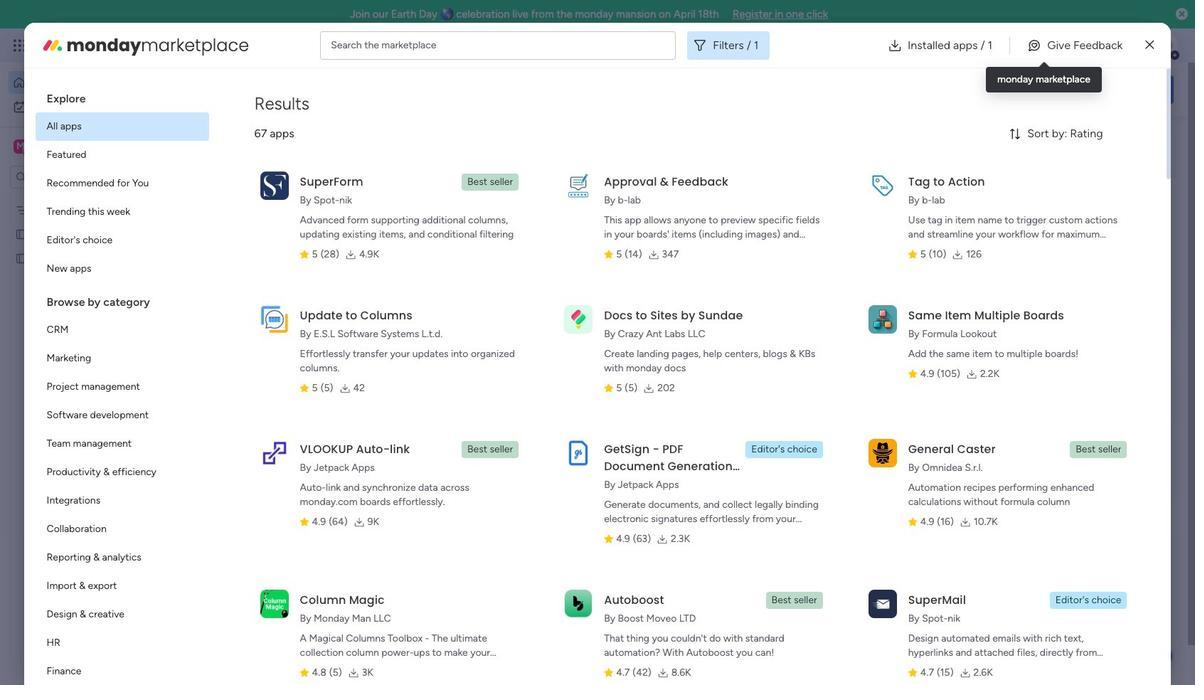 Task type: describe. For each thing, give the bounding box(es) containing it.
1 vertical spatial workspace image
[[243, 605, 278, 639]]

2 horizontal spatial component image
[[703, 311, 716, 323]]

invite members image
[[1005, 38, 1020, 53]]

public board image
[[15, 227, 28, 241]]

quick search results list box
[[220, 162, 927, 350]]

1 horizontal spatial ruby anderson image
[[1156, 34, 1178, 57]]

add to favorites image
[[887, 289, 902, 303]]

1 heading from the top
[[35, 80, 209, 112]]

0 vertical spatial workspace image
[[14, 139, 28, 154]]

v2 user feedback image
[[972, 81, 983, 97]]

Search in workspace field
[[30, 169, 119, 185]]

help center element
[[961, 437, 1174, 493]]

notifications image
[[943, 38, 957, 53]]

0 horizontal spatial component image
[[287, 626, 300, 639]]

component image
[[238, 311, 250, 323]]

search everything image
[[1072, 38, 1086, 53]]

v2 bolt switch image
[[1083, 81, 1091, 97]]



Task type: vqa. For each thing, say whether or not it's contained in the screenshot.
Quick search results List Box
yes



Task type: locate. For each thing, give the bounding box(es) containing it.
monday marketplace image
[[1037, 38, 1051, 53]]

1 horizontal spatial component image
[[639, 626, 651, 639]]

1 image
[[985, 29, 998, 45]]

1 vertical spatial ruby anderson image
[[253, 416, 282, 445]]

monday marketplace image
[[41, 34, 64, 57]]

list box
[[35, 80, 209, 685], [0, 195, 181, 462]]

update feed image
[[974, 38, 988, 53]]

ruby anderson image
[[1156, 34, 1178, 57], [253, 416, 282, 445]]

option
[[9, 71, 173, 94], [9, 95, 173, 118], [35, 112, 209, 141], [35, 141, 209, 169], [35, 169, 209, 198], [0, 197, 181, 200], [35, 198, 209, 226], [35, 226, 209, 255], [35, 255, 209, 283], [35, 316, 209, 344], [35, 344, 209, 373], [35, 373, 209, 401], [35, 401, 209, 430], [35, 430, 209, 458], [35, 458, 209, 487], [35, 487, 209, 515], [35, 515, 209, 544], [35, 544, 209, 572], [35, 572, 209, 601], [35, 601, 209, 629], [35, 629, 209, 658], [35, 658, 209, 685]]

workspace image
[[14, 139, 28, 154], [243, 605, 278, 639]]

app logo image
[[260, 171, 289, 200], [564, 171, 593, 200], [869, 171, 897, 200], [260, 305, 289, 334], [564, 305, 593, 334], [869, 305, 897, 334], [260, 439, 289, 467], [564, 439, 593, 467], [869, 439, 897, 467], [260, 590, 289, 618], [564, 590, 593, 618], [869, 590, 897, 618]]

help image
[[1103, 38, 1117, 53]]

1 horizontal spatial workspace image
[[243, 605, 278, 639]]

2 heading from the top
[[35, 283, 209, 316]]

workspace selection element
[[14, 138, 119, 157]]

public board image
[[15, 251, 28, 265]]

1 vertical spatial heading
[[35, 283, 209, 316]]

0 vertical spatial heading
[[35, 80, 209, 112]]

select product image
[[13, 38, 27, 53]]

see plans image
[[236, 38, 249, 53]]

templates image image
[[973, 136, 1161, 234]]

0 horizontal spatial ruby anderson image
[[253, 416, 282, 445]]

1 element
[[363, 367, 380, 384]]

0 horizontal spatial workspace image
[[14, 139, 28, 154]]

dapulse x slim image
[[1146, 37, 1155, 54]]

component image
[[703, 311, 716, 323], [287, 626, 300, 639], [639, 626, 651, 639]]

0 vertical spatial ruby anderson image
[[1156, 34, 1178, 57]]

heading
[[35, 80, 209, 112], [35, 283, 209, 316]]

workspace image
[[595, 605, 629, 639], [604, 609, 621, 635]]



